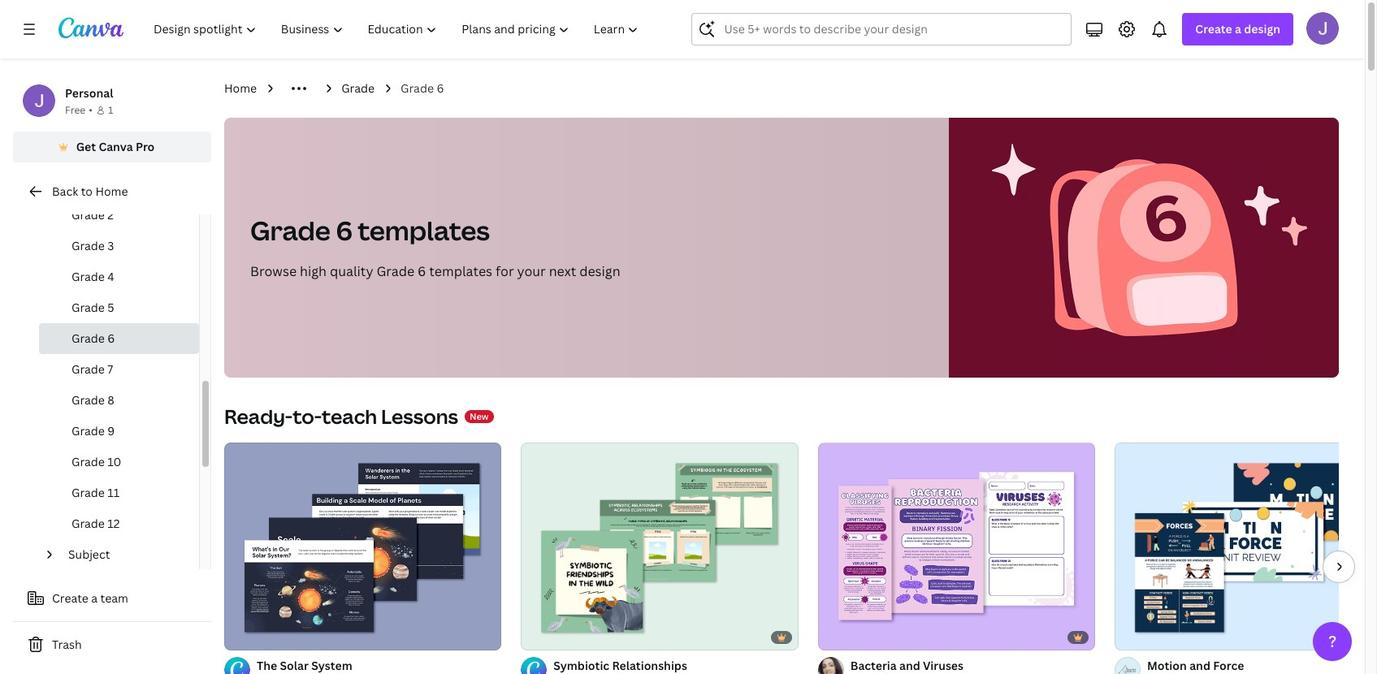 Task type: locate. For each thing, give the bounding box(es) containing it.
grade 7
[[72, 362, 113, 377]]

grade
[[341, 80, 375, 96], [401, 80, 434, 96], [72, 207, 105, 223], [250, 213, 331, 248], [72, 238, 105, 254], [377, 263, 415, 280], [72, 269, 105, 284], [72, 300, 105, 315], [72, 331, 105, 346], [72, 362, 105, 377], [72, 393, 105, 408], [72, 423, 105, 439], [72, 454, 105, 470], [72, 485, 105, 501], [72, 516, 105, 532]]

symbiotic relationships image
[[521, 443, 799, 651]]

0 horizontal spatial and
[[900, 658, 921, 674]]

back to home
[[52, 184, 128, 199]]

create inside button
[[52, 591, 88, 606]]

grade 9 link
[[39, 416, 199, 447]]

0 vertical spatial design
[[1245, 21, 1281, 37]]

get canva pro
[[76, 139, 155, 154]]

2
[[108, 207, 114, 223]]

team
[[100, 591, 128, 606]]

create inside "dropdown button"
[[1196, 21, 1233, 37]]

0 vertical spatial grade 6
[[401, 80, 444, 96]]

0 vertical spatial templates
[[358, 213, 490, 248]]

2 and from the left
[[1190, 658, 1211, 674]]

grade 10
[[72, 454, 121, 470]]

0 vertical spatial create
[[1196, 21, 1233, 37]]

relationships
[[612, 658, 687, 674]]

templates left for
[[429, 263, 493, 280]]

0 horizontal spatial create
[[52, 591, 88, 606]]

motion
[[1148, 658, 1187, 674]]

lessons
[[381, 403, 458, 430]]

the
[[257, 658, 277, 674]]

1 vertical spatial home
[[95, 184, 128, 199]]

None search field
[[692, 13, 1072, 46]]

the solar system link
[[257, 657, 502, 675]]

design right 'next'
[[580, 263, 621, 280]]

0 vertical spatial home
[[224, 80, 257, 96]]

and for bacteria
[[900, 658, 921, 674]]

6 down 5 on the left top of the page
[[108, 331, 115, 346]]

1 vertical spatial grade 6
[[72, 331, 115, 346]]

back
[[52, 184, 78, 199]]

and
[[900, 658, 921, 674], [1190, 658, 1211, 674]]

symbiotic relationships
[[554, 658, 687, 674]]

grade 8
[[72, 393, 114, 408]]

1 horizontal spatial and
[[1190, 658, 1211, 674]]

and left viruses
[[900, 658, 921, 674]]

1 and from the left
[[900, 658, 921, 674]]

grade 9
[[72, 423, 115, 439]]

create for create a team
[[52, 591, 88, 606]]

5
[[108, 300, 114, 315]]

4
[[108, 269, 114, 284]]

grade 8 link
[[39, 385, 199, 416]]

for
[[496, 263, 514, 280]]

and left force
[[1190, 658, 1211, 674]]

your
[[517, 263, 546, 280]]

the solar system
[[257, 658, 352, 674]]

free
[[65, 103, 86, 117]]

Search search field
[[725, 14, 1062, 45]]

grade 6
[[401, 80, 444, 96], [72, 331, 115, 346]]

design left the jacob simon icon
[[1245, 21, 1281, 37]]

create a design button
[[1183, 13, 1294, 46]]

to
[[81, 184, 93, 199]]

0 horizontal spatial home
[[95, 184, 128, 199]]

grade 6 down top level navigation element
[[401, 80, 444, 96]]

solar
[[280, 658, 309, 674]]

6 down top level navigation element
[[437, 80, 444, 96]]

free •
[[65, 103, 93, 117]]

subject button
[[62, 540, 189, 571]]

1 horizontal spatial a
[[1235, 21, 1242, 37]]

6
[[437, 80, 444, 96], [336, 213, 352, 248], [418, 263, 426, 280], [108, 331, 115, 346]]

home
[[224, 80, 257, 96], [95, 184, 128, 199]]

1 horizontal spatial home
[[224, 80, 257, 96]]

top level navigation element
[[143, 13, 653, 46]]

symbiotic relationships link
[[554, 657, 799, 675]]

design
[[1245, 21, 1281, 37], [580, 263, 621, 280]]

a
[[1235, 21, 1242, 37], [91, 591, 98, 606]]

create
[[1196, 21, 1233, 37], [52, 591, 88, 606]]

0 horizontal spatial design
[[580, 263, 621, 280]]

0 horizontal spatial a
[[91, 591, 98, 606]]

symbiotic
[[554, 658, 610, 674]]

bacteria and viruses image
[[818, 443, 1096, 651]]

teach
[[322, 403, 377, 430]]

0 horizontal spatial grade 6
[[72, 331, 115, 346]]

system
[[311, 658, 352, 674]]

get canva pro button
[[13, 132, 211, 163]]

a for team
[[91, 591, 98, 606]]

0 vertical spatial a
[[1235, 21, 1242, 37]]

grade 11 link
[[39, 478, 199, 509]]

1 vertical spatial a
[[91, 591, 98, 606]]

create a team
[[52, 591, 128, 606]]

trash link
[[13, 629, 211, 662]]

•
[[89, 103, 93, 117]]

templates up "browse high quality grade 6 templates for your next design"
[[358, 213, 490, 248]]

grade 12
[[72, 516, 120, 532]]

grade 6 down grade 5
[[72, 331, 115, 346]]

a inside "dropdown button"
[[1235, 21, 1242, 37]]

motion and force link
[[1148, 657, 1378, 675]]

next
[[549, 263, 576, 280]]

create for create a design
[[1196, 21, 1233, 37]]

9
[[108, 423, 115, 439]]

viruses
[[923, 658, 964, 674]]

back to home link
[[13, 176, 211, 208]]

templates
[[358, 213, 490, 248], [429, 263, 493, 280]]

to-
[[293, 403, 322, 430]]

11
[[108, 485, 120, 501]]

1 vertical spatial create
[[52, 591, 88, 606]]

home link
[[224, 80, 257, 98]]

1 horizontal spatial design
[[1245, 21, 1281, 37]]

pro
[[136, 139, 155, 154]]

1 horizontal spatial create
[[1196, 21, 1233, 37]]

a inside button
[[91, 591, 98, 606]]

bacteria and viruses link
[[851, 657, 1096, 675]]



Task type: describe. For each thing, give the bounding box(es) containing it.
bacteria
[[851, 658, 897, 674]]

1
[[108, 103, 113, 117]]

personal
[[65, 85, 113, 101]]

ready-
[[224, 403, 293, 430]]

quality
[[330, 263, 373, 280]]

bacteria and viruses
[[851, 658, 964, 674]]

12
[[108, 516, 120, 532]]

10
[[108, 454, 121, 470]]

the solar system image
[[224, 443, 502, 651]]

1 vertical spatial design
[[580, 263, 621, 280]]

1 horizontal spatial grade 6
[[401, 80, 444, 96]]

new
[[470, 410, 489, 423]]

jacob simon image
[[1307, 12, 1339, 45]]

create a team button
[[13, 583, 211, 615]]

high
[[300, 263, 327, 280]]

grade 5 link
[[39, 293, 199, 323]]

3
[[108, 238, 114, 254]]

grade 7 link
[[39, 354, 199, 385]]

subject
[[68, 547, 110, 562]]

get
[[76, 139, 96, 154]]

browse high quality grade 6 templates for your next design
[[250, 263, 621, 280]]

6 down grade 6 templates
[[418, 263, 426, 280]]

grade 6 templates
[[250, 213, 490, 248]]

force
[[1214, 658, 1245, 674]]

grade 12 link
[[39, 509, 199, 540]]

browse
[[250, 263, 297, 280]]

motion and force
[[1148, 658, 1245, 674]]

grade 11
[[72, 485, 120, 501]]

grade 3 link
[[39, 231, 199, 262]]

grade 4
[[72, 269, 114, 284]]

7
[[108, 362, 113, 377]]

and for motion
[[1190, 658, 1211, 674]]

grade 2
[[72, 207, 114, 223]]

1 vertical spatial templates
[[429, 263, 493, 280]]

grade 2 link
[[39, 200, 199, 231]]

a for design
[[1235, 21, 1242, 37]]

motion and force image
[[1115, 443, 1378, 651]]

grade 3
[[72, 238, 114, 254]]

create a design
[[1196, 21, 1281, 37]]

design inside "dropdown button"
[[1245, 21, 1281, 37]]

ready-to-teach lessons
[[224, 403, 458, 430]]

6 up quality
[[336, 213, 352, 248]]

canva
[[99, 139, 133, 154]]

grade 5
[[72, 300, 114, 315]]

grade 4 link
[[39, 262, 199, 293]]

grade 10 link
[[39, 447, 199, 478]]

8
[[108, 393, 114, 408]]

trash
[[52, 637, 82, 653]]



Task type: vqa. For each thing, say whether or not it's contained in the screenshot.
the 'Category' button at the top left
no



